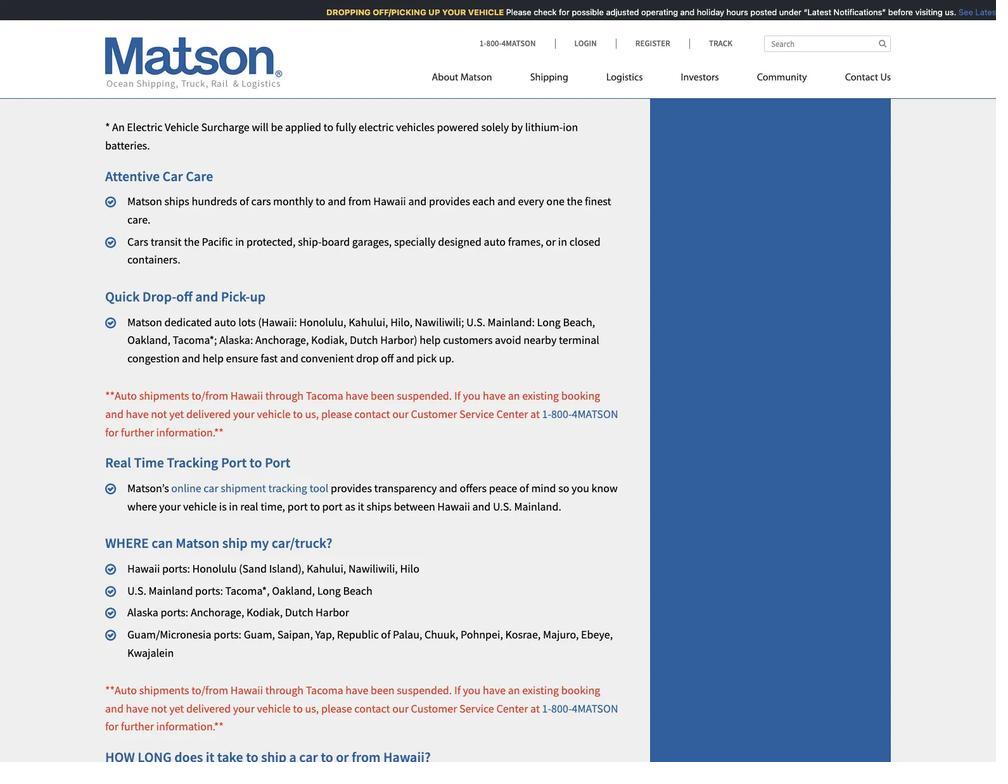 Task type: describe. For each thing, give the bounding box(es) containing it.
tacoma for the bottom 1-800-4matson link
[[306, 683, 343, 698]]

customers
[[443, 333, 493, 348]]

matson's online car shipment tracking tool
[[127, 481, 329, 496]]

1 vertical spatial kodiak,
[[247, 606, 283, 620]]

service for the middle 1-800-4matson link
[[460, 407, 494, 421]]

have down pohnpei, at the bottom of the page
[[483, 683, 506, 698]]

vehicle
[[165, 120, 199, 134]]

adjusted
[[601, 7, 634, 17]]

pohnpei,
[[461, 628, 503, 642]]

hundreds
[[192, 194, 237, 209]]

about matson
[[432, 73, 492, 83]]

1 horizontal spatial help
[[420, 333, 441, 348]]

1 vertical spatial dutch
[[285, 606, 313, 620]]

to inside provides transparency and offers peace of mind so you know where your vehicle is in real time, port to port as it ships between hawaii and u.s. mainland.
[[310, 499, 320, 514]]

ports: down honolulu
[[195, 584, 223, 598]]

shipments for the bottom 1-800-4matson link
[[139, 683, 189, 698]]

us.
[[940, 7, 951, 17]]

from up for more details on the cost to ship a car to or from hawaii by origin and destination port.
[[309, 2, 332, 17]]

transit
[[151, 234, 182, 249]]

been for the bottom 1-800-4matson link
[[371, 683, 395, 698]]

"latest
[[799, 7, 826, 17]]

2 further from the top
[[121, 720, 154, 734]]

online
[[171, 481, 201, 496]]

peace
[[489, 481, 517, 496]]

please for the bottom 1-800-4matson link
[[321, 701, 352, 716]]

it
[[358, 499, 364, 514]]

contact for the bottom 1-800-4matson link
[[355, 701, 390, 716]]

to inside * an electric vehicle surcharge will be applied to fully electric vehicles powered solely by lithium-ion batteries.
[[324, 120, 334, 134]]

0 vertical spatial cost
[[148, 2, 167, 17]]

1- for the bottom 1-800-4matson link
[[542, 701, 552, 716]]

the inside "matson ships hundreds of cars monthly to and from hawaii and provides each and every one the finest care."
[[567, 194, 583, 209]]

protected,
[[247, 234, 296, 249]]

and inside for more details on the cost to ship a car to or from hawaii by origin and destination port.
[[552, 24, 570, 39]]

0 vertical spatial off
[[176, 288, 193, 306]]

2 an from the top
[[508, 683, 520, 698]]

more
[[247, 24, 273, 39]]

*
[[105, 120, 110, 134]]

matson inside "matson ships hundreds of cars monthly to and from hawaii and provides each and every one the finest care."
[[127, 194, 162, 209]]

provides inside "matson ships hundreds of cars monthly to and from hawaii and provides each and every one the finest care."
[[429, 194, 470, 209]]

from inside for more details on the cost to ship a car to or from hawaii by origin and destination port.
[[448, 24, 471, 39]]

to get a quote on oversized vehicles, boats, or rvs moving to or from hawaii.
[[127, 64, 614, 97]]

notifications"
[[829, 7, 881, 17]]

1 port from the left
[[221, 454, 247, 472]]

community
[[757, 73, 807, 83]]

between
[[394, 499, 435, 514]]

provides inside provides transparency and offers peace of mind so you know where your vehicle is in real time, port to port as it ships between hawaii and u.s. mainland.
[[331, 481, 372, 496]]

off inside "matson dedicated auto lots (hawaii: honolulu, kahului, hilo, nawiliwili; u.s. mainland: long beach, oakland, tacoma*; alaska: anchorage, kodiak, dutch harbor) help customers avoid nearby terminal congestion and help ensure fast and convenient drop off and pick up."
[[381, 351, 394, 366]]

chuuk,
[[425, 628, 458, 642]]

a inside for more details on the cost to ship a car to or from hawaii by origin and destination port.
[[398, 24, 404, 39]]

0 vertical spatial 4matson
[[502, 38, 536, 49]]

booking for the middle 1-800-4matson link
[[561, 389, 601, 403]]

your for the bottom 1-800-4matson link
[[233, 701, 255, 716]]

ensure
[[226, 351, 258, 366]]

please for the middle 1-800-4matson link
[[321, 407, 352, 421]]

shipping
[[530, 73, 569, 83]]

real
[[240, 499, 258, 514]]

anchorage, inside "matson dedicated auto lots (hawaii: honolulu, kahului, hilo, nawiliwili; u.s. mainland: long beach, oakland, tacoma*; alaska: anchorage, kodiak, dutch harbor) help customers avoid nearby terminal congestion and help ensure fast and convenient drop off and pick up."
[[255, 333, 309, 348]]

suspended. for the middle 1-800-4matson link
[[397, 389, 452, 403]]

delivered for the bottom 1-800-4matson link
[[186, 701, 231, 716]]

hawaii inside "matson ships hundreds of cars monthly to and from hawaii and provides each and every one the finest care."
[[374, 194, 406, 209]]

is
[[219, 499, 227, 514]]

republic
[[337, 628, 379, 642]]

page
[[206, 24, 229, 39]]

Search search field
[[764, 35, 891, 52]]

**auto for the middle 1-800-4matson link
[[105, 389, 137, 403]]

have down avoid
[[483, 389, 506, 403]]

1 an from the top
[[508, 389, 520, 403]]

your
[[437, 7, 461, 17]]

ship for car/truck?
[[222, 535, 248, 552]]

attentive car care
[[105, 167, 213, 185]]

majuro,
[[543, 628, 579, 642]]

the
[[127, 2, 145, 17]]

shipment
[[221, 481, 266, 496]]

to inside "matson ships hundreds of cars monthly to and from hawaii and provides each and every one the finest care."
[[316, 194, 326, 209]]

avoid
[[495, 333, 521, 348]]

hawaii down where
[[127, 561, 160, 576]]

auto inside "matson dedicated auto lots (hawaii: honolulu, kahului, hilo, nawiliwili; u.s. mainland: long beach, oakland, tacoma*; alaska: anchorage, kodiak, dutch harbor) help customers avoid nearby terminal congestion and help ensure fast and convenient drop off and pick up."
[[214, 315, 236, 329]]

contact us link
[[826, 67, 891, 93]]

vehicle
[[463, 7, 499, 17]]

2 vertical spatial 1-800-4matson link
[[542, 701, 618, 716]]

1 vertical spatial oakland,
[[272, 584, 315, 598]]

as
[[345, 499, 356, 514]]

1-800-4matson
[[480, 38, 536, 49]]

alaska
[[127, 606, 158, 620]]

$1,020.00.
[[410, 2, 458, 17]]

on inside for more details on the cost to ship a car to or from hawaii by origin and destination port.
[[309, 24, 321, 39]]

kodiak, inside "matson dedicated auto lots (hawaii: honolulu, kahului, hilo, nawiliwili; u.s. mainland: long beach, oakland, tacoma*; alaska: anchorage, kodiak, dutch harbor) help customers avoid nearby terminal congestion and help ensure fast and convenient drop off and pick up."
[[311, 333, 348, 348]]

search image
[[879, 39, 887, 48]]

attentive
[[105, 167, 160, 185]]

every
[[518, 194, 544, 209]]

by for lithium-
[[511, 120, 523, 134]]

closed
[[570, 234, 601, 249]]

mainland:
[[488, 315, 535, 329]]

4matson for the middle 1-800-4matson link
[[572, 407, 618, 421]]

mainland.
[[514, 499, 562, 514]]

or left the rvs
[[585, 64, 595, 79]]

honolulu,
[[299, 315, 346, 329]]

matson ships hundreds of cars monthly to and from hawaii and provides each and every one the finest care.
[[127, 194, 611, 227]]

ports: for alaska
[[161, 606, 188, 620]]

one
[[547, 194, 565, 209]]

hawaii down ensure
[[231, 389, 263, 403]]

center for the middle 1-800-4matson link
[[497, 407, 528, 421]]

specially
[[394, 234, 436, 249]]

see latest link
[[951, 7, 996, 17]]

you inside provides transparency and offers peace of mind so you know where your vehicle is in real time, port to port as it ships between hawaii and u.s. mainland.
[[572, 481, 589, 496]]

quick drop-off and pick-up
[[105, 288, 266, 306]]

track
[[709, 38, 733, 49]]

0 vertical spatial 1-800-4matson link
[[480, 38, 555, 49]]

off/picking
[[367, 7, 421, 17]]

0 horizontal spatial help
[[203, 351, 224, 366]]

information.** for the bottom 1-800-4matson link
[[156, 720, 224, 734]]

dutch inside "matson dedicated auto lots (hawaii: honolulu, kahului, hilo, nawiliwili; u.s. mainland: long beach, oakland, tacoma*; alaska: anchorage, kodiak, dutch harbor) help customers avoid nearby terminal congestion and help ensure fast and convenient drop off and pick up."
[[350, 333, 378, 348]]

the cost to ship a car to u.s. mainland from hawaii starts at $1,020.00.
[[127, 2, 458, 17]]

contact for contact matson customer service at
[[127, 64, 165, 79]]

customer for the bottom 1-800-4matson link
[[411, 701, 457, 716]]

service for the bottom 1-800-4matson link
[[460, 701, 494, 716]]

4matson for the bottom 1-800-4matson link
[[572, 701, 618, 716]]

tracking
[[268, 481, 307, 496]]

matson dedicated auto lots (hawaii: honolulu, kahului, hilo, nawiliwili; u.s. mainland: long beach, oakland, tacoma*; alaska: anchorage, kodiak, dutch harbor) help customers avoid nearby terminal congestion and help ensure fast and convenient drop off and pick up.
[[127, 315, 600, 366]]

1 vertical spatial anchorage,
[[191, 606, 244, 620]]

guam,
[[244, 628, 275, 642]]

0 horizontal spatial long
[[317, 584, 341, 598]]

terminal
[[559, 333, 600, 348]]

investors link
[[662, 67, 738, 93]]

island),
[[269, 561, 304, 576]]

designed
[[438, 234, 482, 249]]

destination
[[127, 42, 182, 57]]

guam/micronesia ports: guam, saipan, yap, republic of palau, chuuk, pohnpei, kosrae, majuro, ebeye, kwajalein
[[127, 628, 613, 660]]

palau,
[[393, 628, 422, 642]]

on inside to get a quote on oversized vehicles, boats, or rvs moving to or from hawaii.
[[447, 64, 460, 79]]

ship for car
[[182, 2, 202, 17]]

of inside guam/micronesia ports: guam, saipan, yap, republic of palau, chuuk, pohnpei, kosrae, majuro, ebeye, kwajalein
[[381, 628, 391, 642]]

garages,
[[352, 234, 392, 249]]

each
[[473, 194, 495, 209]]

nawiliwili;
[[415, 315, 464, 329]]

cars
[[251, 194, 271, 209]]

existing for the bottom 1-800-4matson link
[[522, 683, 559, 698]]

0 vertical spatial 1-
[[480, 38, 487, 49]]

0 vertical spatial customer
[[204, 64, 250, 79]]

0 vertical spatial our
[[152, 24, 169, 39]]

have up time
[[126, 407, 149, 421]]

1 vertical spatial 1-800-4matson link
[[542, 407, 618, 421]]

kosrae,
[[505, 628, 541, 642]]

a inside to get a quote on oversized vehicles, boats, or rvs moving to or from hawaii.
[[409, 64, 415, 79]]

quick
[[105, 288, 140, 306]]

have down drop
[[346, 389, 369, 403]]

1-800-4matson for further information.** for the bottom 1-800-4matson link
[[105, 701, 618, 734]]

800- for the bottom 1-800-4matson link
[[552, 701, 572, 716]]

view
[[127, 24, 150, 39]]

1- for the middle 1-800-4matson link
[[542, 407, 552, 421]]

if for the bottom 1-800-4matson link
[[454, 683, 461, 698]]

electric
[[127, 120, 163, 134]]

matson down port.
[[167, 64, 202, 79]]

or inside cars transit the pacific in protected, ship-board garages, specially designed auto frames, or in closed containers.
[[546, 234, 556, 249]]

check
[[528, 7, 551, 17]]

1-800-4matson for further information.** for the middle 1-800-4matson link
[[105, 407, 618, 440]]

fast
[[261, 351, 278, 366]]

car
[[163, 167, 183, 185]]

vehicles
[[396, 120, 435, 134]]

nearby
[[524, 333, 557, 348]]



Task type: locate. For each thing, give the bounding box(es) containing it.
drop
[[356, 351, 379, 366]]

get
[[392, 64, 407, 79]]

of left "cars" on the top left of the page
[[240, 194, 249, 209]]

hawaii.
[[215, 83, 251, 97]]

before
[[883, 7, 908, 17]]

kodiak, up guam,
[[247, 606, 283, 620]]

1 center from the top
[[497, 407, 528, 421]]

cars transit the pacific in protected, ship-board garages, specially designed auto frames, or in closed containers.
[[127, 234, 601, 267]]

have down kwajalein
[[126, 701, 149, 716]]

booking
[[561, 389, 601, 403], [561, 683, 601, 698]]

oakland, down island),
[[272, 584, 315, 598]]

an down avoid
[[508, 389, 520, 403]]

u.s. up more
[[241, 2, 260, 17]]

1 tacoma from the top
[[306, 389, 343, 403]]

harbor)
[[380, 333, 418, 348]]

booking for the bottom 1-800-4matson link
[[561, 683, 601, 698]]

port.
[[184, 42, 207, 57]]

0 horizontal spatial cost
[[148, 2, 167, 17]]

1 us, from the top
[[305, 407, 319, 421]]

for
[[554, 7, 564, 17], [232, 24, 245, 39], [105, 425, 119, 440], [105, 720, 119, 734]]

through for the bottom 1-800-4matson link
[[265, 683, 304, 698]]

not down kwajalein
[[151, 701, 167, 716]]

matson right about
[[461, 73, 492, 83]]

dutch up saipan,
[[285, 606, 313, 620]]

the down dropping at the left top of page
[[324, 24, 339, 39]]

care
[[186, 167, 213, 185]]

top menu navigation
[[432, 67, 891, 93]]

you down customers
[[463, 389, 481, 403]]

time
[[134, 454, 164, 472]]

by inside for more details on the cost to ship a car to or from hawaii by origin and destination port.
[[508, 24, 519, 39]]

2 existing from the top
[[522, 683, 559, 698]]

1 horizontal spatial dutch
[[350, 333, 378, 348]]

2 us, from the top
[[305, 701, 319, 716]]

0 vertical spatial 800-
[[486, 38, 502, 49]]

ports: for guam/micronesia
[[214, 628, 242, 642]]

2 vertical spatial the
[[184, 234, 200, 249]]

kodiak,
[[311, 333, 348, 348], [247, 606, 283, 620]]

2 port from the left
[[322, 499, 343, 514]]

0 vertical spatial by
[[508, 24, 519, 39]]

matson down "drop-"
[[127, 315, 162, 329]]

existing down nearby in the right of the page
[[522, 389, 559, 403]]

have
[[346, 389, 369, 403], [483, 389, 506, 403], [126, 407, 149, 421], [346, 683, 369, 698], [483, 683, 506, 698], [126, 701, 149, 716]]

0 horizontal spatial ship
[[182, 2, 202, 17]]

2 shipments from the top
[[139, 683, 189, 698]]

1 yet from the top
[[169, 407, 184, 421]]

can
[[152, 535, 173, 552]]

(sand
[[239, 561, 267, 576]]

0 vertical spatial if
[[454, 389, 461, 403]]

center for the bottom 1-800-4matson link
[[497, 701, 528, 716]]

0 horizontal spatial dutch
[[285, 606, 313, 620]]

(hawaii:
[[258, 315, 297, 329]]

2 **auto from the top
[[105, 683, 137, 698]]

yap,
[[315, 628, 335, 642]]

0 vertical spatial center
[[497, 407, 528, 421]]

a up pricing page 'link'
[[204, 2, 210, 17]]

from inside to get a quote on oversized vehicles, boats, or rvs moving to or from hawaii.
[[190, 83, 213, 97]]

kahului, inside "matson dedicated auto lots (hawaii: honolulu, kahului, hilo, nawiliwili; u.s. mainland: long beach, oakland, tacoma*; alaska: anchorage, kodiak, dutch harbor) help customers avoid nearby terminal congestion and help ensure fast and convenient drop off and pick up."
[[349, 315, 388, 329]]

under
[[774, 7, 796, 17]]

cost inside for more details on the cost to ship a car to or from hawaii by origin and destination port.
[[342, 24, 361, 39]]

port down tracking
[[288, 499, 308, 514]]

or down your
[[435, 24, 445, 39]]

0 horizontal spatial the
[[184, 234, 200, 249]]

you down pohnpei, at the bottom of the page
[[463, 683, 481, 698]]

matson up honolulu
[[176, 535, 220, 552]]

1 through from the top
[[265, 389, 304, 403]]

holiday
[[692, 7, 719, 17]]

ports: for hawaii
[[162, 561, 190, 576]]

**auto down kwajalein
[[105, 683, 137, 698]]

in right pacific
[[235, 234, 244, 249]]

or right frames,
[[546, 234, 556, 249]]

in right is
[[229, 499, 238, 514]]

1 vertical spatial not
[[151, 701, 167, 716]]

fully
[[336, 120, 357, 134]]

port
[[221, 454, 247, 472], [265, 454, 291, 472]]

by inside * an electric vehicle surcharge will be applied to fully electric vehicles powered solely by lithium-ion batteries.
[[511, 120, 523, 134]]

car inside for more details on the cost to ship a car to or from hawaii by origin and destination port.
[[406, 24, 421, 39]]

0 vertical spatial of
[[240, 194, 249, 209]]

long up harbor
[[317, 584, 341, 598]]

to/from for the middle 1-800-4matson link
[[192, 389, 228, 403]]

1 vertical spatial our
[[393, 407, 409, 421]]

help
[[420, 333, 441, 348], [203, 351, 224, 366]]

from down the contact matson customer service at
[[190, 83, 213, 97]]

0 horizontal spatial of
[[240, 194, 249, 209]]

2 vertical spatial 800-
[[552, 701, 572, 716]]

car up page
[[212, 2, 227, 17]]

beach
[[343, 584, 373, 598]]

of left mind at the bottom
[[520, 481, 529, 496]]

in for of
[[229, 499, 238, 514]]

0 horizontal spatial on
[[309, 24, 321, 39]]

**auto shipments to/from hawaii through tacoma have been suspended. if you have an existing booking and have not yet delivered your vehicle to us, please contact our customer service center at for the middle 1-800-4matson link
[[105, 389, 601, 421]]

1 shipments from the top
[[139, 389, 189, 403]]

1 been from the top
[[371, 389, 395, 403]]

a right 'get'
[[409, 64, 415, 79]]

ships down car
[[165, 194, 189, 209]]

0 vertical spatial through
[[265, 389, 304, 403]]

a down 'off/picking'
[[398, 24, 404, 39]]

1 vertical spatial of
[[520, 481, 529, 496]]

1 vertical spatial please
[[321, 701, 352, 716]]

1 vertical spatial off
[[381, 351, 394, 366]]

surcharge
[[201, 120, 250, 134]]

ports: down 'can'
[[162, 561, 190, 576]]

1 vertical spatial 800-
[[552, 407, 572, 421]]

if down customers
[[454, 389, 461, 403]]

1 not from the top
[[151, 407, 167, 421]]

by down please
[[508, 24, 519, 39]]

2 horizontal spatial the
[[567, 194, 583, 209]]

car/truck?
[[272, 535, 333, 552]]

2 through from the top
[[265, 683, 304, 698]]

port up matson's online car shipment tracking tool
[[221, 454, 247, 472]]

1 horizontal spatial oakland,
[[272, 584, 315, 598]]

in for protected,
[[558, 234, 567, 249]]

2 vertical spatial car
[[204, 481, 218, 496]]

your for the middle 1-800-4matson link
[[233, 407, 255, 421]]

0 vertical spatial suspended.
[[397, 389, 452, 403]]

moving
[[127, 83, 163, 97]]

provides left each
[[429, 194, 470, 209]]

1 **auto from the top
[[105, 389, 137, 403]]

1 vertical spatial long
[[317, 584, 341, 598]]

2 center from the top
[[497, 701, 528, 716]]

transparency
[[374, 481, 437, 496]]

1 vertical spatial ships
[[367, 499, 392, 514]]

ports: down alaska ports: anchorage, kodiak, dutch harbor
[[214, 628, 242, 642]]

2 delivered from the top
[[186, 701, 231, 716]]

honolulu
[[192, 561, 237, 576]]

tacoma
[[306, 389, 343, 403], [306, 683, 343, 698]]

ships right "it"
[[367, 499, 392, 514]]

kahului, down 'car/truck?'
[[307, 561, 346, 576]]

1 vertical spatial help
[[203, 351, 224, 366]]

help down tacoma*;
[[203, 351, 224, 366]]

our for the middle 1-800-4matson link
[[393, 407, 409, 421]]

1 1-800-4matson for further information.** from the top
[[105, 407, 618, 440]]

0 vertical spatial ship
[[182, 2, 202, 17]]

hawaii down guam,
[[231, 683, 263, 698]]

2 if from the top
[[454, 683, 461, 698]]

hawaii inside for more details on the cost to ship a car to or from hawaii by origin and destination port.
[[473, 24, 505, 39]]

2 vertical spatial our
[[393, 701, 409, 716]]

1 vertical spatial kahului,
[[307, 561, 346, 576]]

a
[[204, 2, 210, 17], [398, 24, 404, 39], [409, 64, 415, 79]]

suspended. down palau,
[[397, 683, 452, 698]]

where can matson ship my car/truck?
[[105, 535, 333, 552]]

2 been from the top
[[371, 683, 395, 698]]

lots
[[238, 315, 256, 329]]

1 vertical spatial cost
[[342, 24, 361, 39]]

of inside "matson ships hundreds of cars monthly to and from hawaii and provides each and every one the finest care."
[[240, 194, 249, 209]]

booking down terminal on the right of page
[[561, 389, 601, 403]]

quote
[[417, 64, 445, 79]]

**auto
[[105, 389, 137, 403], [105, 683, 137, 698]]

0 vertical spatial further
[[121, 425, 154, 440]]

anchorage, down the tacoma*,
[[191, 606, 244, 620]]

on
[[309, 24, 321, 39], [447, 64, 460, 79]]

0 horizontal spatial oakland,
[[127, 333, 170, 348]]

hilo
[[400, 561, 420, 576]]

ships inside provides transparency and offers peace of mind so you know where your vehicle is in real time, port to port as it ships between hawaii and u.s. mainland.
[[367, 499, 392, 514]]

provides transparency and offers peace of mind so you know where your vehicle is in real time, port to port as it ships between hawaii and u.s. mainland.
[[127, 481, 618, 514]]

1 horizontal spatial kodiak,
[[311, 333, 348, 348]]

on right quote
[[447, 64, 460, 79]]

2 tacoma from the top
[[306, 683, 343, 698]]

existing down kosrae,
[[522, 683, 559, 698]]

1 contact from the top
[[355, 407, 390, 421]]

1 horizontal spatial port
[[322, 499, 343, 514]]

our for the bottom 1-800-4matson link
[[393, 701, 409, 716]]

mainland up the 'alaska'
[[149, 584, 193, 598]]

suspended. for the bottom 1-800-4matson link
[[397, 683, 452, 698]]

auto inside cars transit the pacific in protected, ship-board garages, specially designed auto frames, or in closed containers.
[[484, 234, 506, 249]]

0 vertical spatial to/from
[[192, 389, 228, 403]]

applied
[[285, 120, 321, 134]]

booking down ebeye,
[[561, 683, 601, 698]]

2 vertical spatial vehicle
[[257, 701, 291, 716]]

1 vertical spatial 1-800-4matson for further information.**
[[105, 701, 618, 734]]

from up garages, on the left of the page
[[348, 194, 371, 209]]

1 horizontal spatial mainland
[[263, 2, 307, 17]]

car right online
[[204, 481, 218, 496]]

1 horizontal spatial on
[[447, 64, 460, 79]]

off up dedicated
[[176, 288, 193, 306]]

yet up tracking
[[169, 407, 184, 421]]

in
[[235, 234, 244, 249], [558, 234, 567, 249], [229, 499, 238, 514]]

1 to/from from the top
[[192, 389, 228, 403]]

hawaii up for more details on the cost to ship a car to or from hawaii by origin and destination port.
[[334, 2, 367, 17]]

register link
[[616, 38, 690, 49]]

to/from for the bottom 1-800-4matson link
[[192, 683, 228, 698]]

up.
[[439, 351, 454, 366]]

contact up moving
[[127, 64, 165, 79]]

0 vertical spatial a
[[204, 2, 210, 17]]

if for the middle 1-800-4matson link
[[454, 389, 461, 403]]

1 vertical spatial through
[[265, 683, 304, 698]]

u.s. inside provides transparency and offers peace of mind so you know where your vehicle is in real time, port to port as it ships between hawaii and u.s. mainland.
[[493, 499, 512, 514]]

shipments down congestion
[[139, 389, 189, 403]]

congestion
[[127, 351, 180, 366]]

2 vertical spatial ship
[[222, 535, 248, 552]]

from inside "matson ships hundreds of cars monthly to and from hawaii and provides each and every one the finest care."
[[348, 194, 371, 209]]

an
[[112, 120, 125, 134]]

delivered for the middle 1-800-4matson link
[[186, 407, 231, 421]]

been for the middle 1-800-4matson link
[[371, 389, 395, 403]]

matson inside "top menu" navigation
[[461, 73, 492, 83]]

ports: up guam/micronesia
[[161, 606, 188, 620]]

the inside for more details on the cost to ship a car to or from hawaii by origin and destination port.
[[324, 24, 339, 39]]

kahului,
[[349, 315, 388, 329], [307, 561, 346, 576]]

contact for the middle 1-800-4matson link
[[355, 407, 390, 421]]

1 information.** from the top
[[156, 425, 224, 440]]

1 horizontal spatial ships
[[367, 499, 392, 514]]

off right drop
[[381, 351, 394, 366]]

not
[[151, 407, 167, 421], [151, 701, 167, 716]]

1 suspended. from the top
[[397, 389, 452, 403]]

anchorage, down (hawaii:
[[255, 333, 309, 348]]

1-800-4matson for further information.**
[[105, 407, 618, 440], [105, 701, 618, 734]]

0 vertical spatial service
[[252, 64, 287, 79]]

of inside provides transparency and offers peace of mind so you know where your vehicle is in real time, port to port as it ships between hawaii and u.s. mainland.
[[520, 481, 529, 496]]

ship up pricing
[[182, 2, 202, 17]]

1 **auto shipments to/from hawaii through tacoma have been suspended. if you have an existing booking and have not yet delivered your vehicle to us, please contact our customer service center at from the top
[[105, 389, 601, 421]]

0 vertical spatial your
[[233, 407, 255, 421]]

ship down 'off/picking'
[[376, 24, 396, 39]]

2 vertical spatial 1-
[[542, 701, 552, 716]]

please
[[501, 7, 526, 17]]

1 horizontal spatial the
[[324, 24, 339, 39]]

the right transit
[[184, 234, 200, 249]]

1 delivered from the top
[[186, 407, 231, 421]]

the inside cars transit the pacific in protected, ship-board garages, specially designed auto frames, or in closed containers.
[[184, 234, 200, 249]]

boats,
[[553, 64, 582, 79]]

you right so
[[572, 481, 589, 496]]

**auto shipments to/from hawaii through tacoma have been suspended. if you have an existing booking and have not yet delivered your vehicle to us, please contact our customer service center at down drop
[[105, 389, 601, 421]]

0 vertical spatial kodiak,
[[311, 333, 348, 348]]

possible
[[567, 7, 599, 17]]

1 vertical spatial been
[[371, 683, 395, 698]]

2 please from the top
[[321, 701, 352, 716]]

**auto shipments to/from hawaii through tacoma have been suspended. if you have an existing booking and have not yet delivered your vehicle to us, please contact our customer service center at for the bottom 1-800-4matson link
[[105, 683, 601, 716]]

0 horizontal spatial anchorage,
[[191, 606, 244, 620]]

vehicle for the middle 1-800-4matson link
[[257, 407, 291, 421]]

long inside "matson dedicated auto lots (hawaii: honolulu, kahului, hilo, nawiliwili; u.s. mainland: long beach, oakland, tacoma*; alaska: anchorage, kodiak, dutch harbor) help customers avoid nearby terminal congestion and help ensure fast and convenient drop off and pick up."
[[537, 315, 561, 329]]

tacoma for the middle 1-800-4matson link
[[306, 389, 343, 403]]

vehicle inside provides transparency and offers peace of mind so you know where your vehicle is in real time, port to port as it ships between hawaii and u.s. mainland.
[[183, 499, 217, 514]]

1 vertical spatial mainland
[[149, 584, 193, 598]]

my
[[250, 535, 269, 552]]

contact inside "top menu" navigation
[[845, 73, 879, 83]]

**auto down congestion
[[105, 389, 137, 403]]

800- for the middle 1-800-4matson link
[[552, 407, 572, 421]]

through
[[265, 389, 304, 403], [265, 683, 304, 698]]

through down fast on the left of the page
[[265, 389, 304, 403]]

know
[[592, 481, 618, 496]]

help up the pick
[[420, 333, 441, 348]]

hawaii inside provides transparency and offers peace of mind so you know where your vehicle is in real time, port to port as it ships between hawaii and u.s. mainland.
[[438, 499, 470, 514]]

1 booking from the top
[[561, 389, 601, 403]]

up
[[250, 288, 266, 306]]

1 vertical spatial a
[[398, 24, 404, 39]]

1 vertical spatial vehicle
[[183, 499, 217, 514]]

tacoma down "convenient"
[[306, 389, 343, 403]]

about
[[432, 73, 459, 83]]

an
[[508, 389, 520, 403], [508, 683, 520, 698]]

**auto for the bottom 1-800-4matson link
[[105, 683, 137, 698]]

1 vertical spatial provides
[[331, 481, 372, 496]]

car
[[212, 2, 227, 17], [406, 24, 421, 39], [204, 481, 218, 496]]

your inside provides transparency and offers peace of mind so you know where your vehicle is in real time, port to port as it ships between hawaii and u.s. mainland.
[[159, 499, 181, 514]]

for inside for more details on the cost to ship a car to or from hawaii by origin and destination port.
[[232, 24, 245, 39]]

information.** for the middle 1-800-4matson link
[[156, 425, 224, 440]]

ships inside "matson ships hundreds of cars monthly to and from hawaii and provides each and every one the finest care."
[[165, 194, 189, 209]]

0 horizontal spatial port
[[221, 454, 247, 472]]

1 vertical spatial **auto
[[105, 683, 137, 698]]

hawaii up garages, on the left of the page
[[374, 194, 406, 209]]

1 existing from the top
[[522, 389, 559, 403]]

matson inside "matson dedicated auto lots (hawaii: honolulu, kahului, hilo, nawiliwili; u.s. mainland: long beach, oakland, tacoma*; alaska: anchorage, kodiak, dutch harbor) help customers avoid nearby terminal congestion and help ensure fast and convenient drop off and pick up."
[[127, 315, 162, 329]]

0 vertical spatial please
[[321, 407, 352, 421]]

if down chuuk,
[[454, 683, 461, 698]]

by for origin
[[508, 24, 519, 39]]

2 horizontal spatial ship
[[376, 24, 396, 39]]

1 horizontal spatial anchorage,
[[255, 333, 309, 348]]

1 horizontal spatial of
[[381, 628, 391, 642]]

or
[[435, 24, 445, 39], [585, 64, 595, 79], [178, 83, 188, 97], [546, 234, 556, 249]]

tacoma*,
[[225, 584, 270, 598]]

0 horizontal spatial port
[[288, 499, 308, 514]]

hawaii ports: honolulu (sand island), kahului, nawiliwili, hilo
[[127, 561, 420, 576]]

auto up alaska:
[[214, 315, 236, 329]]

matson up care. at left top
[[127, 194, 162, 209]]

2 information.** from the top
[[156, 720, 224, 734]]

1 vertical spatial yet
[[169, 701, 184, 716]]

None search field
[[764, 35, 891, 52]]

2 port from the left
[[265, 454, 291, 472]]

you for the bottom 1-800-4matson link
[[463, 683, 481, 698]]

ports: inside guam/micronesia ports: guam, saipan, yap, republic of palau, chuuk, pohnpei, kosrae, majuro, ebeye, kwajalein
[[214, 628, 242, 642]]

shipments down kwajalein
[[139, 683, 189, 698]]

mainland up details
[[263, 2, 307, 17]]

or inside for more details on the cost to ship a car to or from hawaii by origin and destination port.
[[435, 24, 445, 39]]

the
[[324, 24, 339, 39], [567, 194, 583, 209], [184, 234, 200, 249]]

1 if from the top
[[454, 389, 461, 403]]

2 vertical spatial you
[[463, 683, 481, 698]]

0 vertical spatial ships
[[165, 194, 189, 209]]

through down saipan,
[[265, 683, 304, 698]]

1 horizontal spatial provides
[[429, 194, 470, 209]]

not up time
[[151, 407, 167, 421]]

kahului, left the "hilo,"
[[349, 315, 388, 329]]

0 vertical spatial existing
[[522, 389, 559, 403]]

0 vertical spatial car
[[212, 2, 227, 17]]

have down guam/micronesia ports: guam, saipan, yap, republic of palau, chuuk, pohnpei, kosrae, majuro, ebeye, kwajalein
[[346, 683, 369, 698]]

u.s. inside "matson dedicated auto lots (hawaii: honolulu, kahului, hilo, nawiliwili; u.s. mainland: long beach, oakland, tacoma*; alaska: anchorage, kodiak, dutch harbor) help customers avoid nearby terminal congestion and help ensure fast and convenient drop off and pick up."
[[467, 315, 486, 329]]

customer for the middle 1-800-4matson link
[[411, 407, 457, 421]]

u.s. up customers
[[467, 315, 486, 329]]

1 horizontal spatial kahului,
[[349, 315, 388, 329]]

1 please from the top
[[321, 407, 352, 421]]

by right solely
[[511, 120, 523, 134]]

0 horizontal spatial kodiak,
[[247, 606, 283, 620]]

us
[[881, 73, 891, 83]]

hilo,
[[391, 315, 413, 329]]

community link
[[738, 67, 826, 93]]

been down drop
[[371, 389, 395, 403]]

ship left the my
[[222, 535, 248, 552]]

you for the middle 1-800-4matson link
[[463, 389, 481, 403]]

port left as
[[322, 499, 343, 514]]

port up tracking
[[265, 454, 291, 472]]

vehicle for the bottom 1-800-4matson link
[[257, 701, 291, 716]]

contact
[[127, 64, 165, 79], [845, 73, 879, 83]]

u.s. up the 'alaska'
[[127, 584, 146, 598]]

frames,
[[508, 234, 544, 249]]

powered
[[437, 120, 479, 134]]

0 horizontal spatial kahului,
[[307, 561, 346, 576]]

been down guam/micronesia ports: guam, saipan, yap, republic of palau, chuuk, pohnpei, kosrae, majuro, ebeye, kwajalein
[[371, 683, 395, 698]]

for more details on the cost to ship a car to or from hawaii by origin and destination port.
[[127, 24, 570, 57]]

tacoma down 'yap,'
[[306, 683, 343, 698]]

mind
[[531, 481, 556, 496]]

2 suspended. from the top
[[397, 683, 452, 698]]

1 further from the top
[[121, 425, 154, 440]]

online car shipment tracking tool link
[[171, 481, 329, 496]]

oakland, inside "matson dedicated auto lots (hawaii: honolulu, kahului, hilo, nawiliwili; u.s. mainland: long beach, oakland, tacoma*; alaska: anchorage, kodiak, dutch harbor) help customers avoid nearby terminal congestion and help ensure fast and convenient drop off and pick up."
[[127, 333, 170, 348]]

ship inside for more details on the cost to ship a car to or from hawaii by origin and destination port.
[[376, 24, 396, 39]]

1 vertical spatial suspended.
[[397, 683, 452, 698]]

visiting
[[910, 7, 938, 17]]

2 horizontal spatial a
[[409, 64, 415, 79]]

monthly
[[273, 194, 313, 209]]

in inside provides transparency and offers peace of mind so you know where your vehicle is in real time, port to port as it ships between hawaii and u.s. mainland.
[[229, 499, 238, 514]]

1 vertical spatial customer
[[411, 407, 457, 421]]

long up nearby in the right of the page
[[537, 315, 561, 329]]

0 vertical spatial on
[[309, 24, 321, 39]]

2 vertical spatial customer
[[411, 701, 457, 716]]

auto
[[484, 234, 506, 249], [214, 315, 236, 329]]

through for the middle 1-800-4matson link
[[265, 389, 304, 403]]

2 vertical spatial your
[[233, 701, 255, 716]]

1 horizontal spatial a
[[398, 24, 404, 39]]

the right one
[[567, 194, 583, 209]]

2 to/from from the top
[[192, 683, 228, 698]]

pacific
[[202, 234, 233, 249]]

0 vertical spatial an
[[508, 389, 520, 403]]

2 not from the top
[[151, 701, 167, 716]]

2 **auto shipments to/from hawaii through tacoma have been suspended. if you have an existing booking and have not yet delivered your vehicle to us, please contact our customer service center at from the top
[[105, 683, 601, 716]]

in left closed
[[558, 234, 567, 249]]

0 vertical spatial yet
[[169, 407, 184, 421]]

yet down kwajalein
[[169, 701, 184, 716]]

cost down dropping at the left top of page
[[342, 24, 361, 39]]

where
[[127, 499, 157, 514]]

existing for the middle 1-800-4matson link
[[522, 389, 559, 403]]

1 vertical spatial **auto shipments to/from hawaii through tacoma have been suspended. if you have an existing booking and have not yet delivered your vehicle to us, please contact our customer service center at
[[105, 683, 601, 716]]

0 vertical spatial provides
[[429, 194, 470, 209]]

0 vertical spatial the
[[324, 24, 339, 39]]

pick
[[417, 351, 437, 366]]

hawaii
[[334, 2, 367, 17], [473, 24, 505, 39], [374, 194, 406, 209], [231, 389, 263, 403], [438, 499, 470, 514], [127, 561, 160, 576], [231, 683, 263, 698]]

on right details
[[309, 24, 321, 39]]

1 vertical spatial existing
[[522, 683, 559, 698]]

1 vertical spatial tacoma
[[306, 683, 343, 698]]

2 1-800-4matson for further information.** from the top
[[105, 701, 618, 734]]

oversized
[[462, 64, 507, 79]]

your
[[233, 407, 255, 421], [159, 499, 181, 514], [233, 701, 255, 716]]

tracking
[[167, 454, 218, 472]]

us, for the middle 1-800-4matson link
[[305, 407, 319, 421]]

contact left us
[[845, 73, 879, 83]]

2 yet from the top
[[169, 701, 184, 716]]

2 vertical spatial a
[[409, 64, 415, 79]]

hawaii down vehicle at top
[[473, 24, 505, 39]]

contact for contact us
[[845, 73, 879, 83]]

0 vertical spatial us,
[[305, 407, 319, 421]]

1 vertical spatial if
[[454, 683, 461, 698]]

0 horizontal spatial a
[[204, 2, 210, 17]]

1 port from the left
[[288, 499, 308, 514]]

shipments for the middle 1-800-4matson link
[[139, 389, 189, 403]]

dropping
[[321, 7, 365, 17]]

0 vertical spatial 1-800-4matson for further information.**
[[105, 407, 618, 440]]

track link
[[690, 38, 733, 49]]

blue matson logo with ocean, shipping, truck, rail and logistics written beneath it. image
[[105, 37, 283, 89]]

**auto shipments to/from hawaii through tacoma have been suspended. if you have an existing booking and have not yet delivered your vehicle to us, please contact our customer service center at
[[105, 389, 601, 421], [105, 683, 601, 716]]

us, for the bottom 1-800-4matson link
[[305, 701, 319, 716]]

0 vertical spatial mainland
[[263, 2, 307, 17]]

2 contact from the top
[[355, 701, 390, 716]]

2 booking from the top
[[561, 683, 601, 698]]

2 vertical spatial service
[[460, 701, 494, 716]]

or down the contact matson customer service at
[[178, 83, 188, 97]]



Task type: vqa. For each thing, say whether or not it's contained in the screenshot.
"Registration"
no



